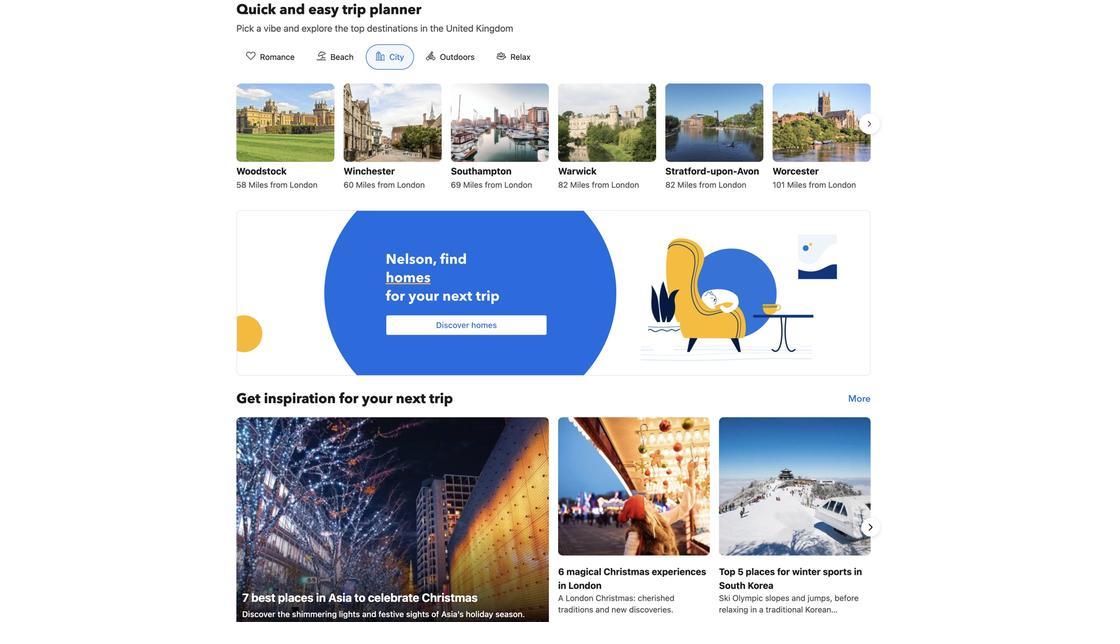 Task type: describe. For each thing, give the bounding box(es) containing it.
woodstock
[[236, 166, 287, 177]]

winchester
[[344, 166, 395, 177]]

0 horizontal spatial for
[[339, 390, 359, 409]]

bathhouse
[[719, 617, 759, 623]]

and inside 7 best places in asia to celebrate christmas discover the shimmering lights and festive sights of asia's holiday season.
[[362, 610, 376, 620]]

homes inside nelson, find homes for your next trip
[[386, 269, 431, 288]]

cherished
[[638, 594, 675, 604]]

outdoors button
[[416, 44, 485, 70]]

worcester
[[773, 166, 819, 177]]

christmas:
[[596, 594, 636, 604]]

miles for warwick
[[570, 180, 590, 190]]

south
[[719, 581, 746, 592]]

1 horizontal spatial discover
[[436, 321, 469, 330]]

0 horizontal spatial your
[[362, 390, 393, 409]]

christmas inside 6 magical christmas experiences in london a london christmas: cherished traditions and new discoveries.
[[604, 567, 650, 578]]

get inspiration for your next trip
[[236, 390, 453, 409]]

top 5 places for winter sports in south korea image
[[719, 418, 871, 556]]

romance button
[[236, 44, 305, 70]]

top
[[719, 567, 736, 578]]

to
[[354, 591, 366, 605]]

discover inside 7 best places in asia to celebrate christmas discover the shimmering lights and festive sights of asia's holiday season.
[[242, 610, 276, 620]]

romance
[[260, 52, 295, 62]]

trip inside quick and easy trip planner pick a vibe and explore the top destinations in the united kingdom
[[342, 0, 366, 19]]

nelson,
[[386, 250, 437, 269]]

1 horizontal spatial the
[[335, 23, 348, 34]]

relaxing
[[719, 606, 748, 615]]

6 magical christmas experiences in london image
[[558, 418, 710, 556]]

magical
[[567, 567, 602, 578]]

traditional
[[766, 606, 803, 615]]

from for woodstock
[[270, 180, 288, 190]]

1 horizontal spatial trip
[[429, 390, 453, 409]]

the inside 7 best places in asia to celebrate christmas discover the shimmering lights and festive sights of asia's holiday season.
[[278, 610, 290, 620]]

inspiration
[[264, 390, 336, 409]]

korean
[[805, 606, 831, 615]]

next image
[[864, 521, 878, 535]]

discover homes
[[436, 321, 497, 330]]

explore
[[302, 23, 332, 34]]

outdoors
[[440, 52, 475, 62]]

best
[[251, 591, 276, 605]]

top 5 places for winter sports in south korea ski olympic slopes and jumps, before relaxing in a traditional korean bathhouse
[[719, 567, 862, 623]]

experiences
[[652, 567, 706, 578]]

from for worcester
[[809, 180, 826, 190]]

in inside quick and easy trip planner pick a vibe and explore the top destinations in the united kingdom
[[420, 23, 428, 34]]

in inside 6 magical christmas experiences in london a london christmas: cherished traditions and new discoveries.
[[558, 581, 566, 592]]

warwick 82 miles from london
[[558, 166, 639, 190]]

ski
[[719, 594, 731, 604]]

winter
[[792, 567, 821, 578]]

christmas inside 7 best places in asia to celebrate christmas discover the shimmering lights and festive sights of asia's holiday season.
[[422, 591, 478, 605]]

discoveries.
[[629, 606, 674, 615]]

festive
[[379, 610, 404, 620]]

of
[[432, 610, 439, 620]]

winchester 60 miles from london
[[344, 166, 425, 190]]

from for southampton
[[485, 180, 502, 190]]

and inside top 5 places for winter sports in south korea ski olympic slopes and jumps, before relaxing in a traditional korean bathhouse
[[792, 594, 806, 604]]

avon
[[737, 166, 759, 177]]

beach
[[331, 52, 354, 62]]

from for warwick
[[592, 180, 609, 190]]

planner
[[370, 0, 422, 19]]

traditions
[[558, 606, 594, 615]]

and up vibe
[[280, 0, 305, 19]]

olympic
[[733, 594, 763, 604]]

pick
[[236, 23, 254, 34]]

your inside nelson, find homes for your next trip
[[409, 287, 439, 306]]

korea
[[748, 581, 774, 592]]

celebrate
[[368, 591, 419, 605]]

miles for worcester
[[787, 180, 807, 190]]

stratford-
[[666, 166, 711, 177]]

city
[[390, 52, 404, 62]]

tab list containing romance
[[227, 44, 550, 70]]



Task type: vqa. For each thing, say whether or not it's contained in the screenshot.
second the Miles from left
yes



Task type: locate. For each thing, give the bounding box(es) containing it.
miles down the southampton
[[463, 180, 483, 190]]

beach button
[[307, 44, 364, 70]]

miles down worcester
[[787, 180, 807, 190]]

0 horizontal spatial trip
[[342, 0, 366, 19]]

new
[[612, 606, 627, 615]]

in right sports in the bottom of the page
[[854, 567, 862, 578]]

0 horizontal spatial next
[[396, 390, 426, 409]]

from down warwick at right top
[[592, 180, 609, 190]]

miles for winchester
[[356, 180, 376, 190]]

discover down the best
[[242, 610, 276, 620]]

asia's
[[441, 610, 464, 620]]

discover
[[436, 321, 469, 330], [242, 610, 276, 620]]

city button
[[366, 44, 414, 70]]

1 vertical spatial for
[[339, 390, 359, 409]]

miles for southampton
[[463, 180, 483, 190]]

vibe
[[264, 23, 281, 34]]

more link
[[849, 390, 871, 409]]

for for top 5 places for winter sports in south korea ski olympic slopes and jumps, before relaxing in a traditional korean bathhouse
[[777, 567, 790, 578]]

miles down winchester
[[356, 180, 376, 190]]

7 best places in asia to celebrate christmas region
[[227, 418, 880, 623]]

easy
[[309, 0, 339, 19]]

2 horizontal spatial trip
[[476, 287, 500, 306]]

5
[[738, 567, 744, 578]]

shimmering
[[292, 610, 337, 620]]

homes
[[386, 269, 431, 288], [472, 321, 497, 330]]

1 horizontal spatial places
[[746, 567, 775, 578]]

for inside top 5 places for winter sports in south korea ski olympic slopes and jumps, before relaxing in a traditional korean bathhouse
[[777, 567, 790, 578]]

82
[[558, 180, 568, 190], [666, 180, 675, 190]]

58
[[236, 180, 246, 190]]

6 miles from the left
[[787, 180, 807, 190]]

0 vertical spatial for
[[386, 287, 405, 306]]

1 vertical spatial trip
[[476, 287, 500, 306]]

82 inside warwick 82 miles from london
[[558, 180, 568, 190]]

0 vertical spatial discover
[[436, 321, 469, 330]]

in inside 7 best places in asia to celebrate christmas discover the shimmering lights and festive sights of asia's holiday season.
[[316, 591, 326, 605]]

82 down warwick at right top
[[558, 180, 568, 190]]

in right "destinations"
[[420, 23, 428, 34]]

from inside woodstock 58 miles from london
[[270, 180, 288, 190]]

from down winchester
[[378, 180, 395, 190]]

1 horizontal spatial your
[[409, 287, 439, 306]]

christmas up christmas:
[[604, 567, 650, 578]]

the left united
[[430, 23, 444, 34]]

miles inside "winchester 60 miles from london"
[[356, 180, 376, 190]]

1 horizontal spatial for
[[386, 287, 405, 306]]

2 horizontal spatial for
[[777, 567, 790, 578]]

1 horizontal spatial next
[[443, 287, 472, 306]]

4 miles from the left
[[570, 180, 590, 190]]

for for nelson, find homes for your next trip
[[386, 287, 405, 306]]

miles down woodstock
[[249, 180, 268, 190]]

from down upon-
[[699, 180, 717, 190]]

from inside "winchester 60 miles from london"
[[378, 180, 395, 190]]

1 vertical spatial a
[[759, 606, 764, 615]]

sports
[[823, 567, 852, 578]]

2 vertical spatial for
[[777, 567, 790, 578]]

quick and easy trip planner pick a vibe and explore the top destinations in the united kingdom
[[236, 0, 513, 34]]

6
[[558, 567, 564, 578]]

from inside southampton 69 miles from london
[[485, 180, 502, 190]]

a
[[558, 594, 564, 604]]

southampton 69 miles from london
[[451, 166, 532, 190]]

a inside quick and easy trip planner pick a vibe and explore the top destinations in the united kingdom
[[256, 23, 261, 34]]

holiday
[[466, 610, 493, 620]]

relax
[[511, 52, 531, 62]]

for
[[386, 287, 405, 306], [339, 390, 359, 409], [777, 567, 790, 578]]

60
[[344, 180, 354, 190]]

region
[[227, 79, 880, 197]]

the left "top"
[[335, 23, 348, 34]]

miles inside worcester 101 miles from london
[[787, 180, 807, 190]]

miles inside warwick 82 miles from london
[[570, 180, 590, 190]]

1 horizontal spatial homes
[[472, 321, 497, 330]]

5 from from the left
[[699, 180, 717, 190]]

from inside worcester 101 miles from london
[[809, 180, 826, 190]]

warwick
[[558, 166, 597, 177]]

trip inside nelson, find homes for your next trip
[[476, 287, 500, 306]]

0 vertical spatial your
[[409, 287, 439, 306]]

1 horizontal spatial christmas
[[604, 567, 650, 578]]

1 vertical spatial homes
[[472, 321, 497, 330]]

upon-
[[711, 166, 737, 177]]

places inside top 5 places for winter sports in south korea ski olympic slopes and jumps, before relaxing in a traditional korean bathhouse
[[746, 567, 775, 578]]

southampton
[[451, 166, 512, 177]]

1 vertical spatial places
[[278, 591, 314, 605]]

next inside nelson, find homes for your next trip
[[443, 287, 472, 306]]

the left shimmering
[[278, 610, 290, 620]]

worcester 101 miles from london
[[773, 166, 856, 190]]

places
[[746, 567, 775, 578], [278, 591, 314, 605]]

in up a
[[558, 581, 566, 592]]

destinations
[[367, 23, 418, 34]]

and left new
[[596, 606, 610, 615]]

2 horizontal spatial the
[[430, 23, 444, 34]]

places for best
[[278, 591, 314, 605]]

a left vibe
[[256, 23, 261, 34]]

jumps,
[[808, 594, 833, 604]]

and
[[280, 0, 305, 19], [284, 23, 299, 34], [792, 594, 806, 604], [596, 606, 610, 615], [362, 610, 376, 620]]

miles down warwick at right top
[[570, 180, 590, 190]]

69
[[451, 180, 461, 190]]

0 vertical spatial trip
[[342, 0, 366, 19]]

2 from from the left
[[378, 180, 395, 190]]

0 horizontal spatial 82
[[558, 180, 568, 190]]

places up korea
[[746, 567, 775, 578]]

1 horizontal spatial a
[[759, 606, 764, 615]]

from down the southampton
[[485, 180, 502, 190]]

london inside warwick 82 miles from london
[[612, 180, 639, 190]]

6 magical christmas experiences in london a london christmas: cherished traditions and new discoveries.
[[558, 567, 706, 615]]

places for 5
[[746, 567, 775, 578]]

your
[[409, 287, 439, 306], [362, 390, 393, 409]]

a
[[256, 23, 261, 34], [759, 606, 764, 615]]

stratford-upon-avon 82 miles from london
[[666, 166, 759, 190]]

1 horizontal spatial 82
[[666, 180, 675, 190]]

1 miles from the left
[[249, 180, 268, 190]]

82 down stratford-
[[666, 180, 675, 190]]

0 horizontal spatial christmas
[[422, 591, 478, 605]]

woodstock 58 miles from london
[[236, 166, 318, 190]]

tab list
[[227, 44, 550, 70]]

in
[[420, 23, 428, 34], [854, 567, 862, 578], [558, 581, 566, 592], [316, 591, 326, 605], [751, 606, 757, 615]]

4 from from the left
[[592, 180, 609, 190]]

from down worcester
[[809, 180, 826, 190]]

london
[[290, 180, 318, 190], [397, 180, 425, 190], [505, 180, 532, 190], [612, 180, 639, 190], [719, 180, 747, 190], [829, 180, 856, 190], [569, 581, 602, 592], [566, 594, 594, 604]]

asia
[[329, 591, 352, 605]]

for left winter on the right
[[777, 567, 790, 578]]

miles for woodstock
[[249, 180, 268, 190]]

0 vertical spatial a
[[256, 23, 261, 34]]

christmas up the asia's
[[422, 591, 478, 605]]

1 vertical spatial your
[[362, 390, 393, 409]]

7 best places in asia to celebrate christmas discover the shimmering lights and festive sights of asia's holiday season.
[[242, 591, 525, 620]]

101
[[773, 180, 785, 190]]

in down the olympic
[[751, 606, 757, 615]]

london inside the stratford-upon-avon 82 miles from london
[[719, 180, 747, 190]]

6 from from the left
[[809, 180, 826, 190]]

trip
[[342, 0, 366, 19], [476, 287, 500, 306], [429, 390, 453, 409]]

from inside warwick 82 miles from london
[[592, 180, 609, 190]]

for down nelson,
[[386, 287, 405, 306]]

from for winchester
[[378, 180, 395, 190]]

the
[[335, 23, 348, 34], [430, 23, 444, 34], [278, 610, 290, 620]]

2 82 from the left
[[666, 180, 675, 190]]

united
[[446, 23, 474, 34]]

1 vertical spatial next
[[396, 390, 426, 409]]

0 horizontal spatial discover
[[242, 610, 276, 620]]

0 vertical spatial next
[[443, 287, 472, 306]]

from down woodstock
[[270, 180, 288, 190]]

london inside "winchester 60 miles from london"
[[397, 180, 425, 190]]

3 from from the left
[[485, 180, 502, 190]]

82 inside the stratford-upon-avon 82 miles from london
[[666, 180, 675, 190]]

a down the olympic
[[759, 606, 764, 615]]

1 82 from the left
[[558, 180, 568, 190]]

5 miles from the left
[[678, 180, 697, 190]]

1 vertical spatial christmas
[[422, 591, 478, 605]]

london inside worcester 101 miles from london
[[829, 180, 856, 190]]

0 vertical spatial homes
[[386, 269, 431, 288]]

2 miles from the left
[[356, 180, 376, 190]]

kingdom
[[476, 23, 513, 34]]

7
[[242, 591, 249, 605]]

and down to
[[362, 610, 376, 620]]

places inside 7 best places in asia to celebrate christmas discover the shimmering lights and festive sights of asia's holiday season.
[[278, 591, 314, 605]]

0 horizontal spatial a
[[256, 23, 261, 34]]

3 miles from the left
[[463, 180, 483, 190]]

before
[[835, 594, 859, 604]]

for inside nelson, find homes for your next trip
[[386, 287, 405, 306]]

miles inside the stratford-upon-avon 82 miles from london
[[678, 180, 697, 190]]

0 horizontal spatial the
[[278, 610, 290, 620]]

quick
[[236, 0, 276, 19]]

and right vibe
[[284, 23, 299, 34]]

0 vertical spatial places
[[746, 567, 775, 578]]

next
[[443, 287, 472, 306], [396, 390, 426, 409]]

season.
[[496, 610, 525, 620]]

get
[[236, 390, 261, 409]]

miles inside southampton 69 miles from london
[[463, 180, 483, 190]]

london inside southampton 69 miles from london
[[505, 180, 532, 190]]

0 vertical spatial christmas
[[604, 567, 650, 578]]

relax button
[[487, 44, 541, 70]]

for right inspiration on the left bottom
[[339, 390, 359, 409]]

in up shimmering
[[316, 591, 326, 605]]

2 vertical spatial trip
[[429, 390, 453, 409]]

miles
[[249, 180, 268, 190], [356, 180, 376, 190], [463, 180, 483, 190], [570, 180, 590, 190], [678, 180, 697, 190], [787, 180, 807, 190]]

0 horizontal spatial places
[[278, 591, 314, 605]]

1 vertical spatial discover
[[242, 610, 276, 620]]

places up shimmering
[[278, 591, 314, 605]]

region containing woodstock
[[227, 79, 880, 197]]

a inside top 5 places for winter sports in south korea ski olympic slopes and jumps, before relaxing in a traditional korean bathhouse
[[759, 606, 764, 615]]

1 from from the left
[[270, 180, 288, 190]]

more
[[849, 393, 871, 406]]

london inside woodstock 58 miles from london
[[290, 180, 318, 190]]

and inside 6 magical christmas experiences in london a london christmas: cherished traditions and new discoveries.
[[596, 606, 610, 615]]

sights
[[406, 610, 429, 620]]

from inside the stratford-upon-avon 82 miles from london
[[699, 180, 717, 190]]

from
[[270, 180, 288, 190], [378, 180, 395, 190], [485, 180, 502, 190], [592, 180, 609, 190], [699, 180, 717, 190], [809, 180, 826, 190]]

discover down nelson, find homes for your next trip
[[436, 321, 469, 330]]

lights
[[339, 610, 360, 620]]

nelson, find homes for your next trip
[[386, 250, 500, 306]]

miles inside woodstock 58 miles from london
[[249, 180, 268, 190]]

and up traditional
[[792, 594, 806, 604]]

top
[[351, 23, 365, 34]]

find
[[440, 250, 467, 269]]

0 horizontal spatial homes
[[386, 269, 431, 288]]

miles down stratford-
[[678, 180, 697, 190]]

slopes
[[765, 594, 790, 604]]



